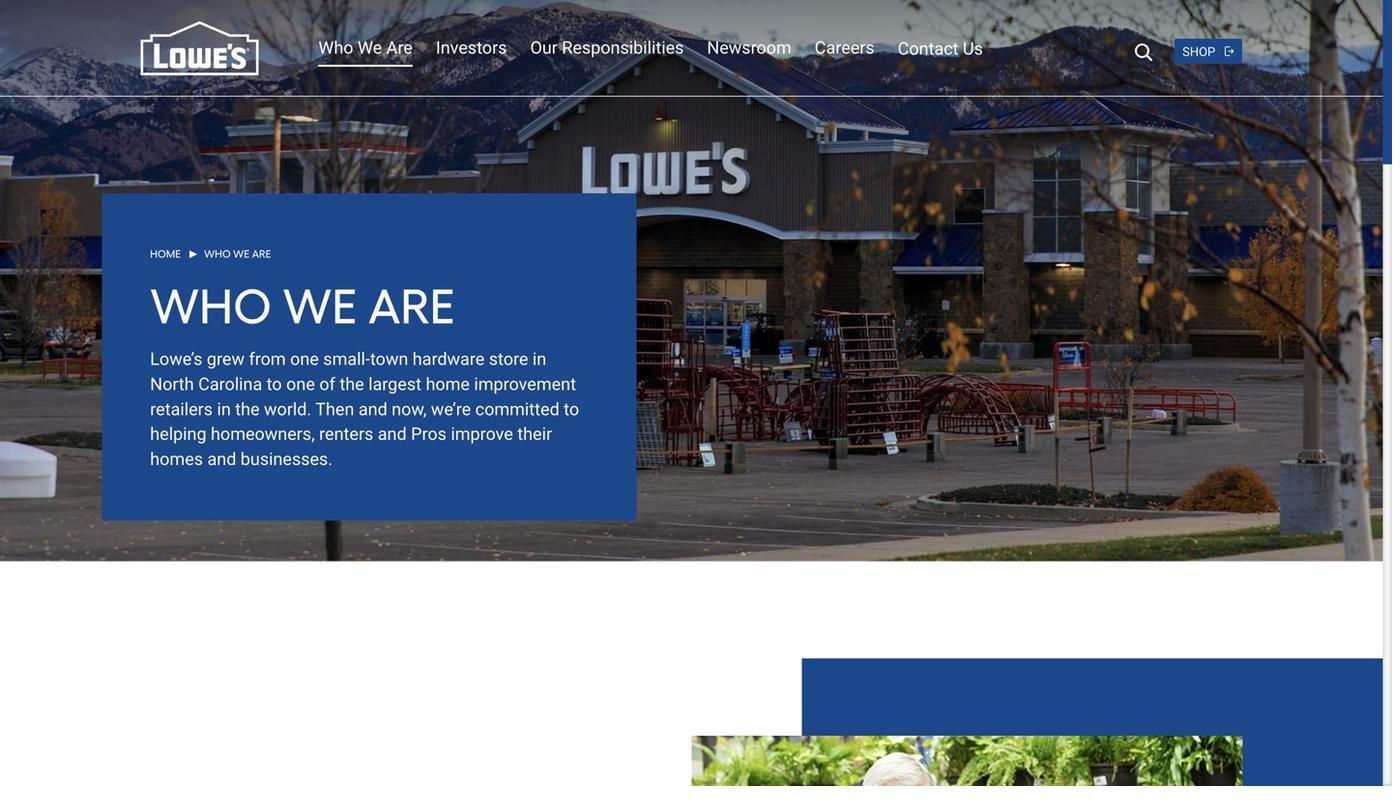 Task type: describe. For each thing, give the bounding box(es) containing it.
lowe's grew from one small-town hardware store in north carolina to one of the largest home improvement retailers in the world. then and now, we're committed to helping homeowners, renters and pros improve their homes and businesses.
[[150, 349, 580, 470]]

lowe's logo image
[[141, 21, 259, 76]]

investors
[[436, 38, 507, 58]]

1 vertical spatial who
[[204, 248, 231, 261]]

our responsibilities
[[531, 38, 684, 58]]

contact us link
[[898, 37, 984, 62]]

0 horizontal spatial the
[[235, 399, 260, 420]]

who we are link
[[319, 36, 413, 61]]

from
[[249, 349, 286, 370]]

newsroom link
[[707, 36, 792, 61]]

carolina
[[198, 374, 262, 395]]

largest
[[369, 374, 422, 395]]

0 vertical spatial who we are
[[319, 38, 413, 58]]

who we are
[[150, 278, 455, 336]]

0 horizontal spatial who we are
[[204, 248, 271, 261]]

committed
[[476, 399, 560, 420]]

pros
[[411, 424, 447, 445]]

then
[[316, 399, 354, 420]]

now,
[[392, 399, 427, 420]]

homeowners,
[[211, 424, 315, 445]]

helping
[[150, 424, 207, 445]]

we
[[283, 278, 357, 336]]

hardware
[[413, 349, 485, 370]]

2 vertical spatial who
[[150, 278, 272, 336]]

small-
[[323, 349, 370, 370]]

town
[[370, 349, 408, 370]]

home
[[150, 248, 181, 261]]

shop link
[[1183, 44, 1236, 59]]

retailers
[[150, 399, 213, 420]]

store
[[489, 349, 529, 370]]

careers
[[815, 38, 875, 58]]

lowe's
[[150, 349, 203, 370]]

our responsibilities link
[[531, 36, 684, 61]]



Task type: vqa. For each thing, say whether or not it's contained in the screenshot.
Careers link
yes



Task type: locate. For each thing, give the bounding box(es) containing it.
we
[[358, 38, 382, 58], [233, 248, 250, 261]]

we're
[[431, 399, 471, 420]]

one left of
[[286, 374, 315, 395]]

1 vertical spatial are
[[252, 248, 271, 261]]

home link
[[150, 246, 181, 262]]

and down largest
[[359, 399, 388, 420]]

0 vertical spatial who
[[319, 38, 354, 58]]

and right homes at the left of page
[[207, 449, 236, 470]]

homes
[[150, 449, 203, 470]]

1 horizontal spatial to
[[564, 399, 580, 420]]

are
[[369, 278, 455, 336]]

to down improvement
[[564, 399, 580, 420]]

are
[[387, 38, 413, 58], [252, 248, 271, 261]]

renters
[[319, 424, 374, 445]]

0 vertical spatial and
[[359, 399, 388, 420]]

1 horizontal spatial in
[[533, 349, 547, 370]]

1 horizontal spatial who we are
[[319, 38, 413, 58]]

our
[[531, 38, 558, 58]]

1 vertical spatial to
[[564, 399, 580, 420]]

0 vertical spatial one
[[290, 349, 319, 370]]

north
[[150, 374, 194, 395]]

0 vertical spatial in
[[533, 349, 547, 370]]

1 vertical spatial the
[[235, 399, 260, 420]]

responsibilities
[[562, 38, 684, 58]]

0 vertical spatial the
[[340, 374, 364, 395]]

newsroom
[[707, 38, 792, 58]]

contact
[[898, 39, 959, 59]]

0 vertical spatial are
[[387, 38, 413, 58]]

1 vertical spatial and
[[378, 424, 407, 445]]

1 horizontal spatial we
[[358, 38, 382, 58]]

in up improvement
[[533, 349, 547, 370]]

1 vertical spatial one
[[286, 374, 315, 395]]

investors link
[[436, 36, 507, 61]]

1 vertical spatial who we are
[[204, 248, 271, 261]]

one
[[290, 349, 319, 370], [286, 374, 315, 395]]

are left investors
[[387, 38, 413, 58]]

the right of
[[340, 374, 364, 395]]

0 horizontal spatial to
[[267, 374, 282, 395]]

one right from
[[290, 349, 319, 370]]

1 vertical spatial we
[[233, 248, 250, 261]]

contact us
[[898, 39, 984, 59]]

world.
[[264, 399, 312, 420]]

of
[[320, 374, 336, 395]]

1 vertical spatial in
[[217, 399, 231, 420]]

1 horizontal spatial are
[[387, 38, 413, 58]]

the
[[340, 374, 364, 395], [235, 399, 260, 420]]

improve
[[451, 424, 513, 445]]

who inside 'who we are' link
[[319, 38, 354, 58]]

in down carolina
[[217, 399, 231, 420]]

the up the homeowners,
[[235, 399, 260, 420]]

their
[[518, 424, 552, 445]]

0 horizontal spatial in
[[217, 399, 231, 420]]

and down "now,"
[[378, 424, 407, 445]]

2 vertical spatial and
[[207, 449, 236, 470]]

grew
[[207, 349, 245, 370]]

0 vertical spatial we
[[358, 38, 382, 58]]

improvement
[[474, 374, 576, 395]]

0 vertical spatial to
[[267, 374, 282, 395]]

and
[[359, 399, 388, 420], [378, 424, 407, 445], [207, 449, 236, 470]]

businesses.
[[241, 449, 333, 470]]

home
[[426, 374, 470, 395]]

are up who we are
[[252, 248, 271, 261]]

shop
[[1183, 44, 1216, 59]]

1 horizontal spatial the
[[340, 374, 364, 395]]

who
[[319, 38, 354, 58], [204, 248, 231, 261], [150, 278, 272, 336]]

to down from
[[267, 374, 282, 395]]

careers link
[[815, 36, 875, 61]]

us
[[963, 39, 984, 59]]

0 horizontal spatial are
[[252, 248, 271, 261]]

in
[[533, 349, 547, 370], [217, 399, 231, 420]]

to
[[267, 374, 282, 395], [564, 399, 580, 420]]

0 horizontal spatial we
[[233, 248, 250, 261]]

who we are
[[319, 38, 413, 58], [204, 248, 271, 261]]



